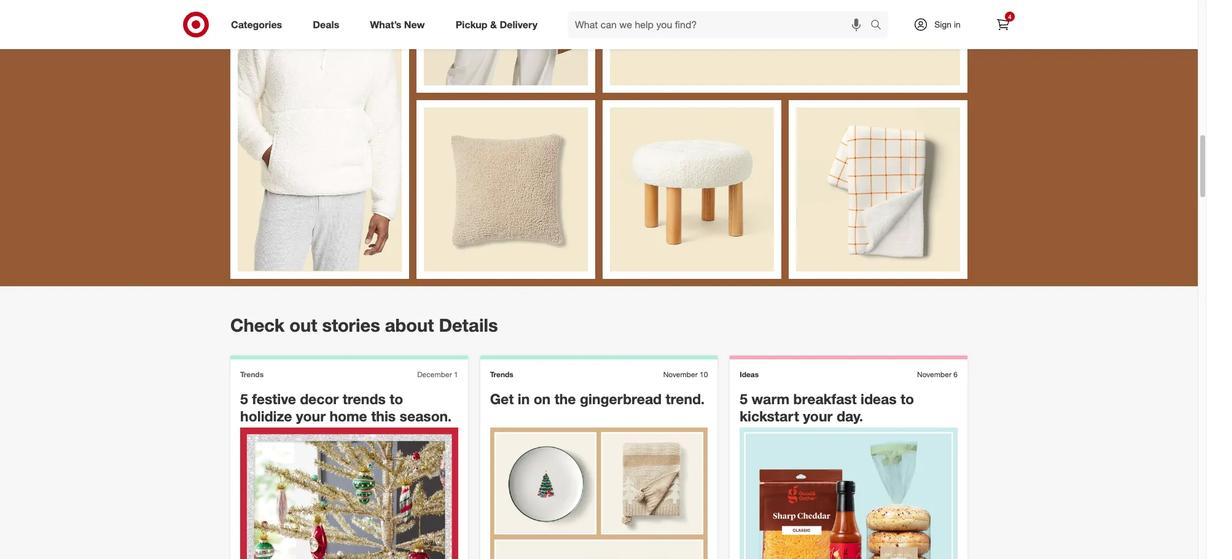 Task type: locate. For each thing, give the bounding box(es) containing it.
in for get
[[518, 390, 530, 407]]

your for home
[[296, 408, 326, 425]]

2 november from the left
[[917, 370, 952, 379]]

home
[[330, 408, 367, 425]]

1 november from the left
[[663, 370, 698, 379]]

1 trends from the left
[[240, 370, 264, 379]]

in
[[954, 19, 961, 29], [518, 390, 530, 407]]

1 your from the left
[[296, 408, 326, 425]]

in right sign
[[954, 19, 961, 29]]

What can we help you find? suggestions appear below search field
[[568, 11, 874, 38]]

your inside 5 warm breakfast ideas to kickstart your day.
[[803, 408, 833, 425]]

1 horizontal spatial 5
[[740, 390, 748, 407]]

ideas
[[740, 370, 759, 379]]

sign in
[[935, 19, 961, 29]]

to up this
[[390, 390, 403, 407]]

5 for 5 festive decor trends to holidize your home this season.
[[240, 390, 248, 407]]

pickup & delivery link
[[445, 11, 553, 38]]

november
[[663, 370, 698, 379], [917, 370, 952, 379]]

november left 10
[[663, 370, 698, 379]]

0 vertical spatial in
[[954, 19, 961, 29]]

5 warm breakfast ideas to kickstart your day.
[[740, 390, 914, 425]]

10
[[700, 370, 708, 379]]

2 to from the left
[[901, 390, 914, 407]]

stories
[[322, 314, 380, 336]]

1 to from the left
[[390, 390, 403, 407]]

gingerbread
[[580, 390, 662, 407]]

on
[[534, 390, 551, 407]]

search
[[865, 19, 895, 32]]

trends
[[343, 390, 386, 407]]

what's
[[370, 18, 402, 30]]

0 horizontal spatial your
[[296, 408, 326, 425]]

1 horizontal spatial your
[[803, 408, 833, 425]]

1 horizontal spatial november
[[917, 370, 952, 379]]

trends for get
[[490, 370, 514, 379]]

4
[[1009, 13, 1012, 20]]

sign
[[935, 19, 952, 29]]

&
[[490, 18, 497, 30]]

festive
[[252, 390, 296, 407]]

5 up holidize
[[240, 390, 248, 407]]

november left '6'
[[917, 370, 952, 379]]

5 festive decor trends to holidize your home this season.
[[240, 390, 452, 425]]

holidize
[[240, 408, 292, 425]]

day.
[[837, 408, 863, 425]]

0 horizontal spatial to
[[390, 390, 403, 407]]

1
[[454, 370, 458, 379]]

5
[[240, 390, 248, 407], [740, 390, 748, 407]]

2 your from the left
[[803, 408, 833, 425]]

your
[[296, 408, 326, 425], [803, 408, 833, 425]]

pickup & delivery
[[456, 18, 538, 30]]

to right ideas
[[901, 390, 914, 407]]

decor
[[300, 390, 339, 407]]

in left 'on'
[[518, 390, 530, 407]]

1 horizontal spatial in
[[954, 19, 961, 29]]

check
[[230, 314, 285, 336]]

get
[[490, 390, 514, 407]]

about
[[385, 314, 434, 336]]

5 inside 5 festive decor trends to holidize your home this season.
[[240, 390, 248, 407]]

december
[[417, 370, 452, 379]]

november for gingerbread
[[663, 370, 698, 379]]

trends up get
[[490, 370, 514, 379]]

0 horizontal spatial 5
[[240, 390, 248, 407]]

0 horizontal spatial november
[[663, 370, 698, 379]]

2 5 from the left
[[740, 390, 748, 407]]

1 horizontal spatial trends
[[490, 370, 514, 379]]

trends
[[240, 370, 264, 379], [490, 370, 514, 379]]

to
[[390, 390, 403, 407], [901, 390, 914, 407]]

1 5 from the left
[[240, 390, 248, 407]]

deals
[[313, 18, 339, 30]]

to inside 5 warm breakfast ideas to kickstart your day.
[[901, 390, 914, 407]]

your inside 5 festive decor trends to holidize your home this season.
[[296, 408, 326, 425]]

5 down ideas
[[740, 390, 748, 407]]

your down the decor
[[296, 408, 326, 425]]

check out stories about details
[[230, 314, 498, 336]]

1 horizontal spatial to
[[901, 390, 914, 407]]

to inside 5 festive decor trends to holidize your home this season.
[[390, 390, 403, 407]]

0 horizontal spatial in
[[518, 390, 530, 407]]

5 inside 5 warm breakfast ideas to kickstart your day.
[[740, 390, 748, 407]]

1 vertical spatial in
[[518, 390, 530, 407]]

november 10
[[663, 370, 708, 379]]

0 horizontal spatial trends
[[240, 370, 264, 379]]

trends up festive
[[240, 370, 264, 379]]

your down breakfast
[[803, 408, 833, 425]]

2 trends from the left
[[490, 370, 514, 379]]



Task type: describe. For each thing, give the bounding box(es) containing it.
get in on the gingerbread trend.
[[490, 390, 705, 407]]

categories
[[231, 18, 282, 30]]

5 festive decor trends to holidize your home this season. image
[[240, 428, 458, 559]]

delivery
[[500, 18, 538, 30]]

new
[[404, 18, 425, 30]]

season.
[[400, 408, 452, 425]]

what's new
[[370, 18, 425, 30]]

to for trends
[[390, 390, 403, 407]]

warm
[[752, 390, 790, 407]]

your for day.
[[803, 408, 833, 425]]

november for to
[[917, 370, 952, 379]]

6
[[954, 370, 958, 379]]

categories link
[[221, 11, 298, 38]]

4 link
[[990, 11, 1017, 38]]

ideas
[[861, 390, 897, 407]]

deals link
[[302, 11, 355, 38]]

sign in link
[[903, 11, 980, 38]]

breakfast
[[794, 390, 857, 407]]

get in on the gingerbread trend. image
[[490, 428, 708, 559]]

november 6
[[917, 370, 958, 379]]

kickstart
[[740, 408, 799, 425]]

december 1
[[417, 370, 458, 379]]

pickup
[[456, 18, 488, 30]]

what's new link
[[360, 11, 440, 38]]

to for ideas
[[901, 390, 914, 407]]

trend.
[[666, 390, 705, 407]]

out
[[290, 314, 317, 336]]

5 warm breakfast ideas to kickstart your day. image
[[740, 428, 958, 559]]

trends for 5
[[240, 370, 264, 379]]

the
[[555, 390, 576, 407]]

in for sign
[[954, 19, 961, 29]]

this
[[371, 408, 396, 425]]

details
[[439, 314, 498, 336]]

5 for 5 warm breakfast ideas to kickstart your day.
[[740, 390, 748, 407]]

search button
[[865, 11, 895, 41]]



Task type: vqa. For each thing, say whether or not it's contained in the screenshot.
NOVEMBER 10
yes



